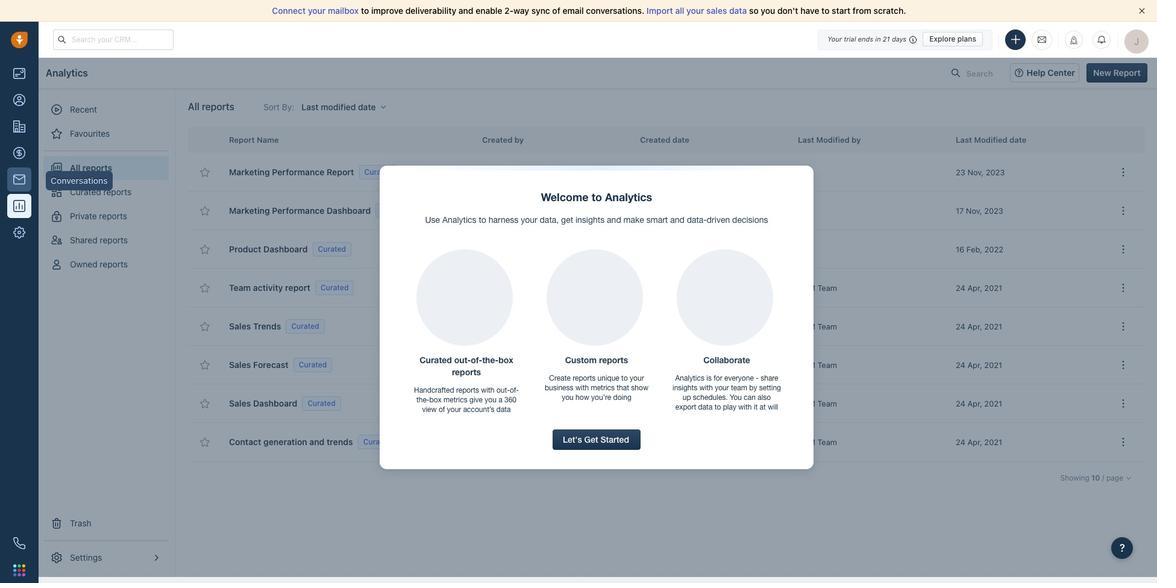 Task type: describe. For each thing, give the bounding box(es) containing it.
connect your mailbox to improve deliverability and enable 2-way sync of email conversations. import all your sales data so you don't have to start from scratch.
[[272, 5, 906, 16]]

have
[[801, 5, 819, 16]]

2 your from the left
[[687, 5, 704, 16]]

import
[[647, 5, 673, 16]]

close image
[[1139, 8, 1145, 14]]

sync
[[531, 5, 550, 16]]

deliverability
[[405, 5, 456, 16]]

in
[[875, 35, 881, 43]]

freshworks switcher image
[[13, 565, 25, 577]]

sales
[[706, 5, 727, 16]]

all
[[675, 5, 684, 16]]

explore plans
[[929, 34, 976, 43]]

plans
[[958, 34, 976, 43]]

phone image
[[13, 538, 25, 550]]

scratch.
[[874, 5, 906, 16]]

way
[[514, 5, 529, 16]]

of
[[552, 5, 560, 16]]

so
[[749, 5, 759, 16]]

phone element
[[7, 532, 31, 556]]

explore plans link
[[923, 32, 983, 46]]

Search your CRM... text field
[[53, 29, 174, 50]]

and
[[459, 5, 473, 16]]

trial
[[844, 35, 856, 43]]



Task type: vqa. For each thing, say whether or not it's contained in the screenshot.
the plans
yes



Task type: locate. For each thing, give the bounding box(es) containing it.
0 horizontal spatial your
[[308, 5, 326, 16]]

start
[[832, 5, 851, 16]]

you
[[761, 5, 775, 16]]

2 to from the left
[[822, 5, 830, 16]]

1 horizontal spatial your
[[687, 5, 704, 16]]

your
[[828, 35, 842, 43]]

to
[[361, 5, 369, 16], [822, 5, 830, 16]]

connect your mailbox link
[[272, 5, 361, 16]]

conversations.
[[586, 5, 644, 16]]

0 horizontal spatial to
[[361, 5, 369, 16]]

your left mailbox
[[308, 5, 326, 16]]

1 to from the left
[[361, 5, 369, 16]]

1 your from the left
[[308, 5, 326, 16]]

21
[[883, 35, 890, 43]]

enable
[[476, 5, 502, 16]]

from
[[853, 5, 872, 16]]

send email image
[[1038, 34, 1046, 44]]

explore
[[929, 34, 956, 43]]

your right all
[[687, 5, 704, 16]]

your
[[308, 5, 326, 16], [687, 5, 704, 16]]

ends
[[858, 35, 873, 43]]

what's new image
[[1070, 36, 1078, 44]]

to right mailbox
[[361, 5, 369, 16]]

improve
[[371, 5, 403, 16]]

1 horizontal spatial to
[[822, 5, 830, 16]]

2-
[[505, 5, 514, 16]]

import all your sales data link
[[647, 5, 749, 16]]

connect
[[272, 5, 306, 16]]

your trial ends in 21 days
[[828, 35, 907, 43]]

to left start
[[822, 5, 830, 16]]

days
[[892, 35, 907, 43]]

data
[[729, 5, 747, 16]]

mailbox
[[328, 5, 359, 16]]

don't
[[778, 5, 798, 16]]

email
[[563, 5, 584, 16]]



